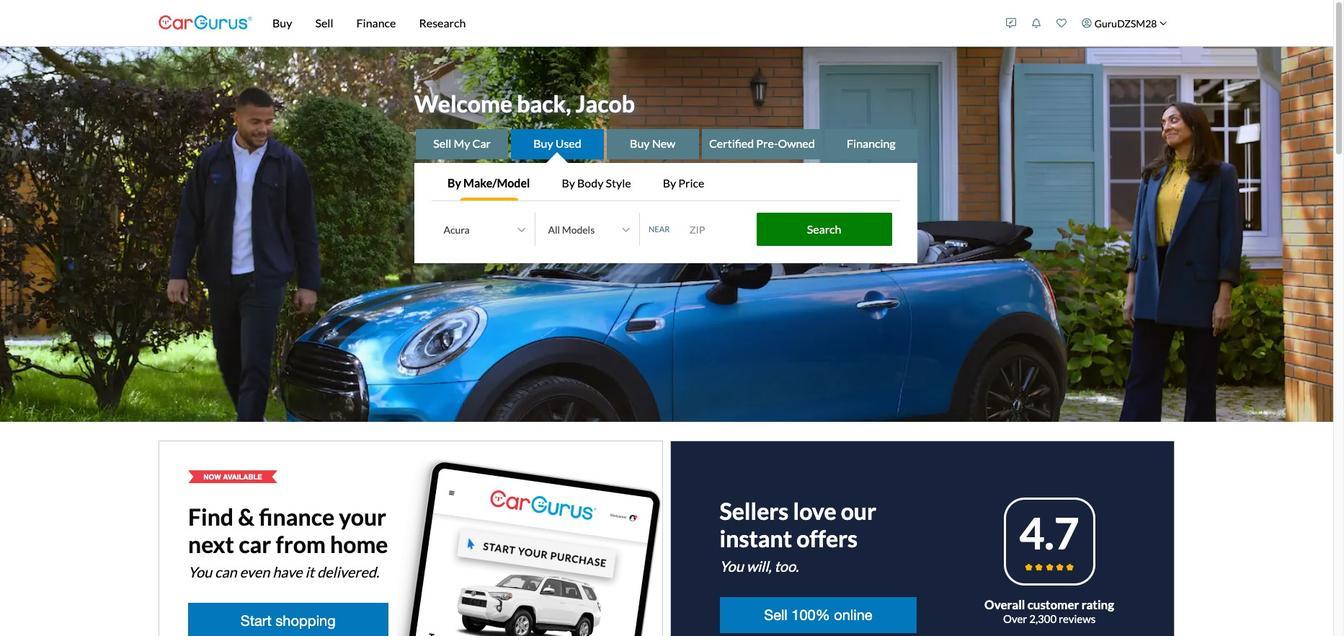 Task type: describe. For each thing, give the bounding box(es) containing it.
by make/model
[[448, 176, 530, 190]]

near
[[649, 224, 670, 234]]

from
[[276, 530, 326, 558]]

car
[[473, 137, 491, 150]]

finance
[[259, 503, 335, 531]]

sellers
[[720, 497, 789, 525]]

jacob
[[576, 89, 635, 118]]

open notifications image
[[1032, 18, 1042, 28]]

offers
[[797, 524, 858, 553]]

now
[[203, 473, 221, 481]]

by for by make/model
[[448, 176, 461, 190]]

body
[[578, 176, 604, 190]]

make/model
[[464, 176, 530, 190]]

&
[[238, 503, 255, 531]]

it
[[305, 563, 314, 581]]

by price
[[663, 176, 705, 190]]

owned
[[778, 137, 815, 150]]

now available
[[203, 473, 262, 481]]

reviews
[[1059, 612, 1096, 625]]

customer
[[1028, 597, 1080, 612]]

research
[[419, 16, 466, 30]]

100%
[[792, 607, 831, 623]]

financing
[[847, 137, 896, 150]]

buy used
[[534, 137, 582, 150]]

start shopping button
[[188, 603, 388, 636]]

new
[[652, 137, 676, 150]]

cargurus logo homepage link link
[[159, 3, 252, 44]]

user icon image
[[1083, 18, 1093, 28]]

back,
[[517, 89, 571, 118]]

certified
[[709, 137, 754, 150]]

finance button
[[345, 0, 408, 46]]

sellers love our instant offers you will, too.
[[720, 497, 877, 575]]

my
[[454, 137, 470, 150]]

your
[[339, 503, 387, 531]]

overall customer rating over 2,300 reviews
[[985, 597, 1115, 625]]

buy for buy new
[[630, 137, 650, 150]]

certified pre-owned
[[709, 137, 815, 150]]

start
[[241, 612, 272, 629]]

by for by price
[[663, 176, 677, 190]]

chevron down image
[[1160, 19, 1168, 27]]

sell button
[[304, 0, 345, 46]]

find & finance your next car from home you can even have it delivered.
[[188, 503, 388, 581]]

online
[[835, 607, 873, 623]]

price
[[679, 176, 705, 190]]

gurudzsm28
[[1095, 17, 1158, 29]]

buy new
[[630, 137, 676, 150]]

you inside find & finance your next car from home you can even have it delivered.
[[188, 563, 212, 581]]

delivered.
[[317, 563, 379, 581]]

gurudzsm28 menu
[[999, 3, 1175, 43]]

welcome back, jacob
[[415, 89, 635, 118]]

sell 100% online
[[765, 607, 873, 623]]

available
[[223, 473, 262, 481]]

buy button
[[261, 0, 304, 46]]

saved cars image
[[1057, 18, 1067, 28]]

find
[[188, 503, 234, 531]]

next
[[188, 530, 234, 558]]



Task type: vqa. For each thing, say whether or not it's contained in the screenshot.
share ICON
no



Task type: locate. For each thing, give the bounding box(es) containing it.
sell inside button
[[765, 607, 788, 623]]

buy left used
[[534, 137, 554, 150]]

1 vertical spatial sell
[[434, 137, 452, 150]]

you inside sellers love our instant offers you will, too.
[[720, 558, 744, 575]]

sell for sell
[[315, 16, 334, 30]]

1 horizontal spatial buy
[[534, 137, 554, 150]]

welcome
[[415, 89, 513, 118]]

1 horizontal spatial you
[[720, 558, 744, 575]]

you left can
[[188, 563, 212, 581]]

sell 100% online button
[[720, 597, 917, 633]]

sell left my
[[434, 137, 452, 150]]

buy left new
[[630, 137, 650, 150]]

menu bar
[[252, 0, 999, 46]]

2,300
[[1030, 612, 1057, 625]]

too.
[[775, 558, 799, 575]]

have
[[273, 563, 303, 581]]

sell right buy popup button
[[315, 16, 334, 30]]

sell for sell 100% online
[[765, 607, 788, 623]]

used
[[556, 137, 582, 150]]

by down my
[[448, 176, 461, 190]]

buy for buy used
[[534, 137, 554, 150]]

1 horizontal spatial by
[[562, 176, 575, 190]]

over
[[1004, 612, 1028, 625]]

2 vertical spatial sell
[[765, 607, 788, 623]]

buy for buy
[[273, 16, 292, 30]]

0 horizontal spatial by
[[448, 176, 461, 190]]

sell left 100%
[[765, 607, 788, 623]]

0 vertical spatial sell
[[315, 16, 334, 30]]

3 by from the left
[[663, 176, 677, 190]]

by for by body style
[[562, 176, 575, 190]]

pre-
[[757, 137, 778, 150]]

buy inside popup button
[[273, 16, 292, 30]]

buy left sell dropdown button
[[273, 16, 292, 30]]

overall
[[985, 597, 1026, 612]]

finance
[[357, 16, 396, 30]]

love
[[794, 497, 837, 525]]

by left body
[[562, 176, 575, 190]]

1 horizontal spatial sell
[[434, 137, 452, 150]]

0 horizontal spatial you
[[188, 563, 212, 581]]

buy
[[273, 16, 292, 30], [534, 137, 554, 150], [630, 137, 650, 150]]

start shopping
[[241, 612, 336, 629]]

2 by from the left
[[562, 176, 575, 190]]

sell for sell my car
[[434, 137, 452, 150]]

by left price
[[663, 176, 677, 190]]

Zip telephone field
[[681, 215, 753, 244]]

car
[[239, 530, 271, 558]]

0 horizontal spatial buy
[[273, 16, 292, 30]]

sell inside dropdown button
[[315, 16, 334, 30]]

cargurus logo homepage link image
[[159, 3, 252, 44]]

even
[[240, 563, 270, 581]]

4.7
[[1020, 507, 1080, 559]]

None submit
[[757, 213, 892, 246]]

instant
[[720, 524, 793, 553]]

gurudzsm28 button
[[1075, 3, 1175, 43]]

0 horizontal spatial sell
[[315, 16, 334, 30]]

1 by from the left
[[448, 176, 461, 190]]

research button
[[408, 0, 478, 46]]

you
[[720, 558, 744, 575], [188, 563, 212, 581]]

sell my car
[[434, 137, 491, 150]]

our
[[841, 497, 877, 525]]

add a car review image
[[1007, 18, 1017, 28]]

sell
[[315, 16, 334, 30], [434, 137, 452, 150], [765, 607, 788, 623]]

rating
[[1082, 597, 1115, 612]]

2 horizontal spatial by
[[663, 176, 677, 190]]

will,
[[747, 558, 772, 575]]

style
[[606, 176, 631, 190]]

home
[[330, 530, 388, 558]]

shopping
[[276, 612, 336, 629]]

2 horizontal spatial sell
[[765, 607, 788, 623]]

by
[[448, 176, 461, 190], [562, 176, 575, 190], [663, 176, 677, 190]]

you left will,
[[720, 558, 744, 575]]

menu bar containing buy
[[252, 0, 999, 46]]

by body style
[[562, 176, 631, 190]]

can
[[215, 563, 237, 581]]

2 horizontal spatial buy
[[630, 137, 650, 150]]



